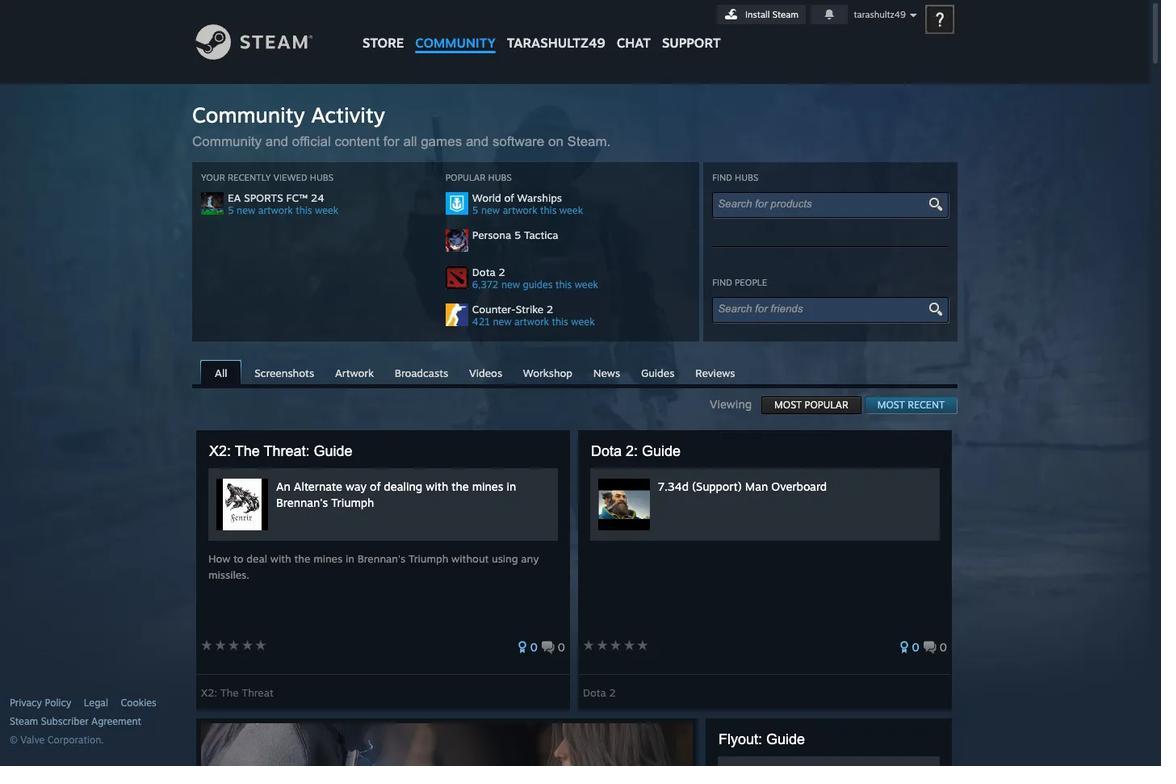 Task type: vqa. For each thing, say whether or not it's contained in the screenshot.
REMOTE DOWNLOAD STATUS: Unable to reach your PC on the bottom of page
no



Task type: describe. For each thing, give the bounding box(es) containing it.
find hubs
[[713, 172, 759, 183]]

©
[[10, 734, 18, 747]]

activity
[[311, 102, 385, 128]]

of inside the an alternate way of dealing with the mines in brennan's triumph
[[370, 480, 381, 494]]

steam for cookies steam subscriber agreement © valve corporation.
[[10, 716, 38, 728]]

dota for dota 2 6,372 new guides this week
[[473, 266, 496, 279]]

world of warships 5 new artwork this week
[[473, 191, 583, 217]]

legal
[[84, 697, 108, 709]]

policy
[[45, 697, 71, 709]]

screenshots link
[[247, 361, 322, 384]]

people
[[735, 277, 768, 288]]

threat:
[[264, 444, 310, 460]]

without
[[452, 553, 489, 566]]

0 vertical spatial popular
[[446, 172, 486, 183]]

1 horizontal spatial guide
[[642, 444, 681, 460]]

dota 2
[[583, 687, 616, 700]]

ea
[[228, 191, 241, 204]]

using
[[492, 553, 518, 566]]

ea sports fc™ 24 5 new artwork this week
[[228, 191, 339, 217]]

recently
[[228, 172, 271, 183]]

1 community from the top
[[192, 102, 305, 128]]

privacy policy
[[10, 697, 71, 709]]

with inside the an alternate way of dealing with the mines in brennan's triumph
[[426, 480, 449, 494]]

community link
[[410, 0, 502, 59]]

artwork link
[[327, 361, 382, 384]]

persona 5 tactica
[[473, 229, 559, 242]]

6,372
[[473, 279, 499, 291]]

community activity community and official content for all games and software on steam.
[[192, 102, 619, 149]]

ea sports fc™ 24 link
[[228, 191, 446, 204]]

the inside the an alternate way of dealing with the mines in brennan's triumph
[[452, 480, 469, 494]]

persona 5 tactica link
[[473, 229, 691, 242]]

1 0 from the left
[[531, 641, 538, 654]]

mines inside how to deal with the mines in brennan's triumph without using any missiles.
[[314, 553, 343, 566]]

fc™
[[286, 191, 308, 204]]

alternate
[[294, 480, 343, 494]]

this inside ea sports fc™ 24 5 new artwork this week
[[296, 204, 312, 217]]

software
[[493, 134, 545, 149]]

way
[[346, 480, 367, 494]]

0 vertical spatial dota 2 link
[[473, 266, 691, 279]]

games
[[421, 134, 462, 149]]

cookies
[[121, 697, 157, 709]]

man
[[746, 480, 769, 494]]

this inside the counter-strike 2 421 new artwork this week
[[552, 316, 569, 328]]

broadcasts
[[395, 367, 449, 380]]

guides link
[[633, 361, 683, 384]]

2 and from the left
[[466, 134, 489, 149]]

all link
[[200, 360, 242, 386]]

privacy policy link
[[10, 697, 71, 710]]

videos link
[[461, 361, 511, 384]]

screenshots
[[255, 367, 314, 380]]

privacy
[[10, 697, 42, 709]]

community
[[415, 35, 496, 51]]

workshop link
[[515, 361, 581, 384]]

artwork inside ea sports fc™ 24 5 new artwork this week
[[258, 204, 293, 217]]

to
[[234, 553, 244, 566]]

corporation.
[[47, 734, 104, 747]]

mines inside the an alternate way of dealing with the mines in brennan's triumph
[[472, 480, 504, 494]]

steam for install steam
[[773, 9, 799, 20]]

chat
[[617, 35, 651, 51]]

flyout: guide
[[719, 732, 806, 748]]

official
[[292, 134, 331, 149]]

most for most popular
[[775, 399, 802, 411]]

how
[[208, 553, 231, 566]]

cookies link
[[121, 697, 157, 710]]

new inside the counter-strike 2 421 new artwork this week
[[493, 316, 512, 328]]

the for threat
[[221, 687, 239, 700]]

popular hubs
[[446, 172, 512, 183]]

x2: the threat: guide
[[209, 444, 353, 460]]

brennan's inside the an alternate way of dealing with the mines in brennan's triumph
[[276, 496, 328, 510]]

new inside ea sports fc™ 24 5 new artwork this week
[[237, 204, 256, 217]]

install steam link
[[718, 5, 806, 24]]

4 0 from the left
[[940, 641, 948, 654]]

hubs
[[735, 172, 759, 183]]

an alternate way of dealing with the mines in brennan's triumph
[[276, 480, 517, 510]]

install steam
[[746, 9, 799, 20]]

cookies steam subscriber agreement © valve corporation.
[[10, 697, 157, 747]]

in inside the an alternate way of dealing with the mines in brennan's triumph
[[507, 480, 517, 494]]

triumph inside the an alternate way of dealing with the mines in brennan's triumph
[[331, 496, 374, 510]]

1 vertical spatial dota 2 link
[[583, 681, 616, 700]]

most popular link
[[762, 397, 862, 414]]

find for find hubs
[[713, 172, 733, 183]]

2 hubs from the left
[[488, 172, 512, 183]]

1 hubs from the left
[[310, 172, 334, 183]]

triumph inside how to deal with the mines in brennan's triumph without using any missiles.
[[409, 553, 449, 566]]

on
[[549, 134, 564, 149]]

dota for dota 2
[[583, 687, 607, 700]]

2 community from the top
[[192, 134, 262, 149]]

store link
[[357, 0, 410, 59]]

install
[[746, 9, 770, 20]]

2 horizontal spatial 5
[[515, 229, 521, 242]]

2 for dota 2 6,372 new guides this week
[[499, 266, 506, 279]]

2:
[[626, 444, 638, 460]]

store
[[363, 35, 404, 51]]



Task type: locate. For each thing, give the bounding box(es) containing it.
artwork up persona 5 tactica at the left top of page
[[503, 204, 538, 217]]

1 horizontal spatial with
[[426, 480, 449, 494]]

in down way
[[346, 553, 355, 566]]

reviews
[[696, 367, 736, 380]]

0 horizontal spatial with
[[270, 553, 291, 566]]

steam
[[773, 9, 799, 20], [10, 716, 38, 728]]

2 horizontal spatial guide
[[767, 732, 806, 748]]

deal
[[247, 553, 267, 566]]

steam.
[[568, 134, 611, 149]]

new inside dota 2 6,372 new guides this week
[[502, 279, 520, 291]]

week right fc™
[[315, 204, 339, 217]]

0 horizontal spatial tarashultz49
[[507, 35, 606, 51]]

0 vertical spatial brennan's
[[276, 496, 328, 510]]

support link
[[657, 0, 727, 55]]

triumph down way
[[331, 496, 374, 510]]

x2: left threat:
[[209, 444, 231, 460]]

this right strike
[[552, 316, 569, 328]]

guide right 2:
[[642, 444, 681, 460]]

and left official
[[266, 134, 288, 149]]

1 horizontal spatial brennan's
[[358, 553, 406, 566]]

artwork for world
[[503, 204, 538, 217]]

dota 2: guide
[[591, 444, 681, 460]]

the
[[452, 480, 469, 494], [294, 553, 311, 566]]

any
[[521, 553, 539, 566]]

1 horizontal spatial mines
[[472, 480, 504, 494]]

an
[[276, 480, 291, 494]]

steam subscriber agreement link
[[10, 716, 188, 729]]

of right world in the top left of the page
[[505, 191, 515, 204]]

1 vertical spatial mines
[[314, 553, 343, 566]]

0 horizontal spatial 2
[[499, 266, 506, 279]]

hubs up 24
[[310, 172, 334, 183]]

0 vertical spatial of
[[505, 191, 515, 204]]

guide
[[314, 444, 353, 460], [642, 444, 681, 460], [767, 732, 806, 748]]

for
[[384, 134, 400, 149]]

new inside world of warships 5 new artwork this week
[[481, 204, 500, 217]]

all
[[404, 134, 417, 149]]

news
[[594, 367, 621, 380]]

2 for dota 2
[[610, 687, 616, 700]]

week inside the counter-strike 2 421 new artwork this week
[[571, 316, 595, 328]]

new right 6,372
[[502, 279, 520, 291]]

counter-strike 2 421 new artwork this week
[[473, 303, 595, 328]]

all
[[215, 367, 227, 380]]

1 horizontal spatial of
[[505, 191, 515, 204]]

this up tactica
[[541, 204, 557, 217]]

5 left sports at the left top of page
[[228, 204, 234, 217]]

1 vertical spatial community
[[192, 134, 262, 149]]

with
[[426, 480, 449, 494], [270, 553, 291, 566]]

popular
[[446, 172, 486, 183], [805, 399, 849, 411]]

guides
[[523, 279, 553, 291]]

find for find people
[[713, 277, 733, 288]]

viewing
[[710, 398, 762, 411]]

1 vertical spatial popular
[[805, 399, 849, 411]]

of inside world of warships 5 new artwork this week
[[505, 191, 515, 204]]

1 horizontal spatial steam
[[773, 9, 799, 20]]

0 horizontal spatial the
[[294, 553, 311, 566]]

artwork
[[258, 204, 293, 217], [503, 204, 538, 217], [515, 316, 549, 328]]

1 horizontal spatial popular
[[805, 399, 849, 411]]

artwork inside world of warships 5 new artwork this week
[[503, 204, 538, 217]]

most recent
[[878, 399, 945, 411]]

how to deal with the mines in brennan's triumph without using any missiles.
[[208, 553, 539, 582]]

dota for dota 2: guide
[[591, 444, 622, 460]]

guide right the flyout:
[[767, 732, 806, 748]]

24
[[311, 191, 324, 204]]

0 horizontal spatial popular
[[446, 172, 486, 183]]

with right deal
[[270, 553, 291, 566]]

0 horizontal spatial guide
[[314, 444, 353, 460]]

3 0 from the left
[[913, 641, 920, 654]]

0 vertical spatial steam
[[773, 9, 799, 20]]

most for most recent
[[878, 399, 906, 411]]

0 horizontal spatial triumph
[[331, 496, 374, 510]]

in inside how to deal with the mines in brennan's triumph without using any missiles.
[[346, 553, 355, 566]]

x2: for x2: the threat: guide
[[209, 444, 231, 460]]

0 horizontal spatial most
[[775, 399, 802, 411]]

1 horizontal spatial tarashultz49
[[854, 9, 906, 20]]

and right games
[[466, 134, 489, 149]]

this
[[296, 204, 312, 217], [541, 204, 557, 217], [556, 279, 572, 291], [552, 316, 569, 328]]

1 vertical spatial dota
[[591, 444, 622, 460]]

your recently viewed hubs
[[201, 172, 334, 183]]

the inside how to deal with the mines in brennan's triumph without using any missiles.
[[294, 553, 311, 566]]

1 horizontal spatial 5
[[473, 204, 479, 217]]

0 vertical spatial triumph
[[331, 496, 374, 510]]

0 vertical spatial community
[[192, 102, 305, 128]]

overboard
[[772, 480, 827, 494]]

week right strike
[[571, 316, 595, 328]]

valve
[[20, 734, 45, 747]]

tactica
[[524, 229, 559, 242]]

brennan's inside how to deal with the mines in brennan's triumph without using any missiles.
[[358, 553, 406, 566]]

in
[[507, 480, 517, 494], [346, 553, 355, 566]]

artwork for counter-
[[515, 316, 549, 328]]

legal link
[[84, 697, 108, 710]]

chat link
[[611, 0, 657, 55]]

0 vertical spatial the
[[452, 480, 469, 494]]

1 find from the top
[[713, 172, 733, 183]]

0 horizontal spatial in
[[346, 553, 355, 566]]

1 vertical spatial of
[[370, 480, 381, 494]]

x2: for x2: the threat
[[201, 687, 218, 700]]

content
[[335, 134, 380, 149]]

0 vertical spatial in
[[507, 480, 517, 494]]

new up 'persona'
[[481, 204, 500, 217]]

hubs up world in the top left of the page
[[488, 172, 512, 183]]

triumph left "without"
[[409, 553, 449, 566]]

2 find from the top
[[713, 277, 733, 288]]

0 horizontal spatial steam
[[10, 716, 38, 728]]

broadcasts link
[[387, 361, 457, 384]]

mines up using
[[472, 480, 504, 494]]

None image field
[[927, 197, 945, 212], [927, 302, 945, 317], [927, 197, 945, 212], [927, 302, 945, 317]]

triumph
[[331, 496, 374, 510], [409, 553, 449, 566]]

2 0 from the left
[[558, 641, 566, 654]]

world
[[473, 191, 502, 204]]

steam right install
[[773, 9, 799, 20]]

1 vertical spatial brennan's
[[358, 553, 406, 566]]

5 up 'persona'
[[473, 204, 479, 217]]

the right dealing
[[452, 480, 469, 494]]

the left threat
[[221, 687, 239, 700]]

videos
[[469, 367, 503, 380]]

dota 2 6,372 new guides this week
[[473, 266, 599, 291]]

tarashultz49 link
[[502, 0, 611, 59]]

warships
[[518, 191, 562, 204]]

new
[[237, 204, 256, 217], [481, 204, 500, 217], [502, 279, 520, 291], [493, 316, 512, 328]]

1 horizontal spatial and
[[466, 134, 489, 149]]

week up the "counter-strike 2" "link"
[[575, 279, 599, 291]]

0 horizontal spatial hubs
[[310, 172, 334, 183]]

0 horizontal spatial mines
[[314, 553, 343, 566]]

brennan's down alternate
[[276, 496, 328, 510]]

dota inside "link"
[[583, 687, 607, 700]]

1 most from the left
[[775, 399, 802, 411]]

most left the recent
[[878, 399, 906, 411]]

this inside dota 2 6,372 new guides this week
[[556, 279, 572, 291]]

most right the viewing
[[775, 399, 802, 411]]

1 vertical spatial find
[[713, 277, 733, 288]]

0 vertical spatial the
[[235, 444, 260, 460]]

viewed
[[274, 172, 308, 183]]

1 horizontal spatial in
[[507, 480, 517, 494]]

1 horizontal spatial hubs
[[488, 172, 512, 183]]

find left people
[[713, 277, 733, 288]]

the left threat:
[[235, 444, 260, 460]]

0 horizontal spatial brennan's
[[276, 496, 328, 510]]

threat
[[242, 687, 274, 700]]

counter-
[[473, 303, 516, 316]]

week inside world of warships 5 new artwork this week
[[560, 204, 583, 217]]

0 horizontal spatial of
[[370, 480, 381, 494]]

1 vertical spatial x2:
[[201, 687, 218, 700]]

421
[[473, 316, 490, 328]]

1 vertical spatial with
[[270, 553, 291, 566]]

hubs
[[310, 172, 334, 183], [488, 172, 512, 183]]

week
[[315, 204, 339, 217], [560, 204, 583, 217], [575, 279, 599, 291], [571, 316, 595, 328]]

artwork down guides
[[515, 316, 549, 328]]

reviews link
[[688, 361, 744, 384]]

7.34d (support) man overboard
[[658, 480, 827, 494]]

2 horizontal spatial 2
[[610, 687, 616, 700]]

this right guides
[[556, 279, 572, 291]]

5 left tactica
[[515, 229, 521, 242]]

5 inside world of warships 5 new artwork this week
[[473, 204, 479, 217]]

brennan's down the an alternate way of dealing with the mines in brennan's triumph
[[358, 553, 406, 566]]

1 and from the left
[[266, 134, 288, 149]]

week inside dota 2 6,372 new guides this week
[[575, 279, 599, 291]]

2 inside the counter-strike 2 421 new artwork this week
[[547, 303, 554, 316]]

0 vertical spatial 2
[[499, 266, 506, 279]]

new right 421
[[493, 316, 512, 328]]

1 vertical spatial the
[[294, 553, 311, 566]]

the for threat:
[[235, 444, 260, 460]]

brennan's
[[276, 496, 328, 510], [358, 553, 406, 566]]

0 vertical spatial x2:
[[209, 444, 231, 460]]

week inside ea sports fc™ 24 5 new artwork this week
[[315, 204, 339, 217]]

persona
[[473, 229, 512, 242]]

0 vertical spatial tarashultz49
[[854, 9, 906, 20]]

the right deal
[[294, 553, 311, 566]]

artwork
[[335, 367, 374, 380]]

0 vertical spatial mines
[[472, 480, 504, 494]]

2 vertical spatial dota
[[583, 687, 607, 700]]

mines right deal
[[314, 553, 343, 566]]

1 vertical spatial 2
[[547, 303, 554, 316]]

1 horizontal spatial the
[[452, 480, 469, 494]]

0 vertical spatial dota
[[473, 266, 496, 279]]

artwork inside the counter-strike 2 421 new artwork this week
[[515, 316, 549, 328]]

0 vertical spatial with
[[426, 480, 449, 494]]

0 vertical spatial find
[[713, 172, 733, 183]]

community up the your
[[192, 134, 262, 149]]

artwork down your recently viewed hubs
[[258, 204, 293, 217]]

community up recently
[[192, 102, 305, 128]]

2 inside dota 2 6,372 new guides this week
[[499, 266, 506, 279]]

of
[[505, 191, 515, 204], [370, 480, 381, 494]]

week up persona 5 tactica link in the top of the page
[[560, 204, 583, 217]]

this inside world of warships 5 new artwork this week
[[541, 204, 557, 217]]

guide up alternate
[[314, 444, 353, 460]]

None text field
[[718, 198, 930, 210], [718, 303, 930, 315], [718, 198, 930, 210], [718, 303, 930, 315]]

x2:
[[209, 444, 231, 460], [201, 687, 218, 700]]

x2: left threat
[[201, 687, 218, 700]]

1 vertical spatial triumph
[[409, 553, 449, 566]]

with inside how to deal with the mines in brennan's triumph without using any missiles.
[[270, 553, 291, 566]]

flyout:
[[719, 732, 763, 748]]

steam down privacy
[[10, 716, 38, 728]]

1 horizontal spatial most
[[878, 399, 906, 411]]

new down recently
[[237, 204, 256, 217]]

5 inside ea sports fc™ 24 5 new artwork this week
[[228, 204, 234, 217]]

(support)
[[692, 480, 742, 494]]

in up using
[[507, 480, 517, 494]]

agreement
[[91, 716, 141, 728]]

x2: the threat link
[[201, 681, 274, 700]]

1 horizontal spatial triumph
[[409, 553, 449, 566]]

with right dealing
[[426, 480, 449, 494]]

recent
[[908, 399, 945, 411]]

dota
[[473, 266, 496, 279], [591, 444, 622, 460], [583, 687, 607, 700]]

0 horizontal spatial and
[[266, 134, 288, 149]]

0 horizontal spatial 5
[[228, 204, 234, 217]]

1 vertical spatial the
[[221, 687, 239, 700]]

mines
[[472, 480, 504, 494], [314, 553, 343, 566]]

dealing
[[384, 480, 423, 494]]

1 vertical spatial steam
[[10, 716, 38, 728]]

2 most from the left
[[878, 399, 906, 411]]

workshop
[[523, 367, 573, 380]]

steam inside cookies steam subscriber agreement © valve corporation.
[[10, 716, 38, 728]]

strike
[[516, 303, 544, 316]]

1 vertical spatial tarashultz49
[[507, 35, 606, 51]]

1 vertical spatial in
[[346, 553, 355, 566]]

of right way
[[370, 480, 381, 494]]

counter-strike 2 link
[[473, 303, 691, 316]]

world of warships link
[[473, 191, 691, 204]]

dota inside dota 2 6,372 new guides this week
[[473, 266, 496, 279]]

1 horizontal spatial 2
[[547, 303, 554, 316]]

subscriber
[[41, 716, 89, 728]]

find left the hubs
[[713, 172, 733, 183]]

this down viewed
[[296, 204, 312, 217]]

2 vertical spatial 2
[[610, 687, 616, 700]]

x2: the threat
[[201, 687, 274, 700]]

find people
[[713, 277, 768, 288]]



